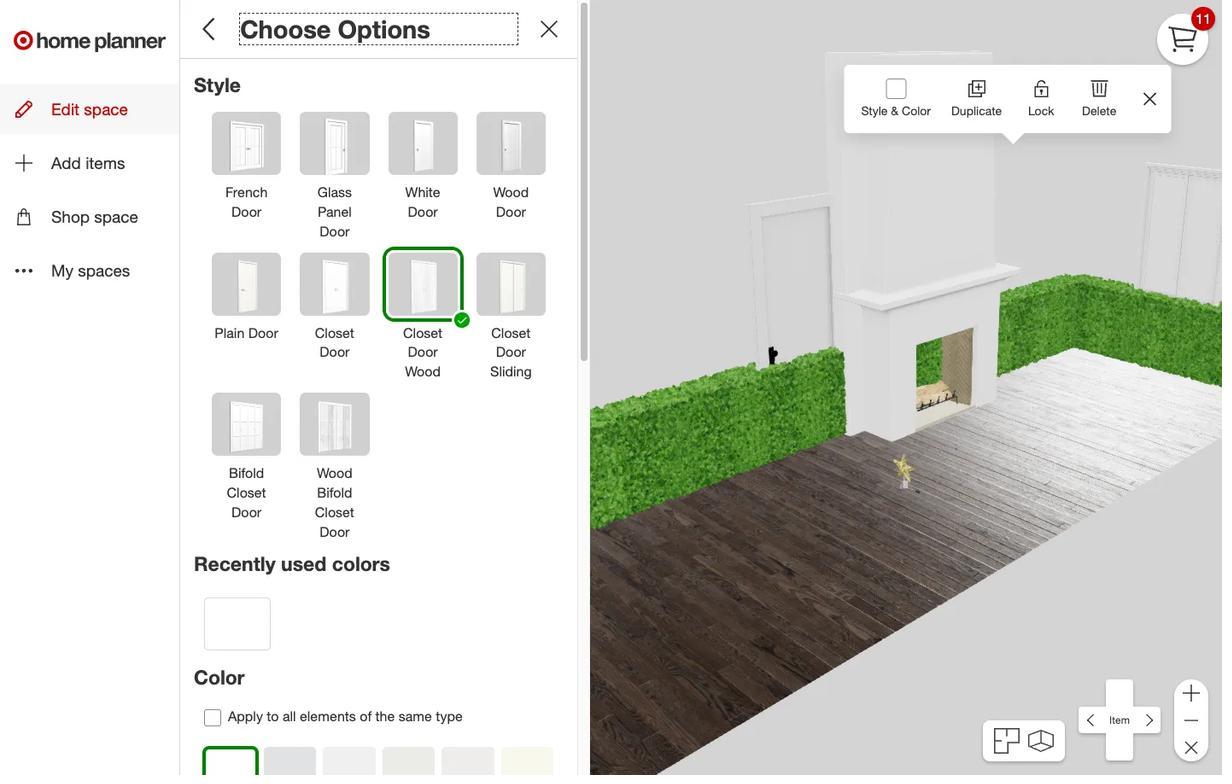 Task type: vqa. For each thing, say whether or not it's contained in the screenshot.
Price
no



Task type: locate. For each thing, give the bounding box(es) containing it.
door inside closet door sliding
[[496, 344, 526, 361]]

1 horizontal spatial style
[[862, 103, 888, 118]]

1 horizontal spatial color
[[902, 103, 931, 118]]

color right &
[[902, 103, 931, 118]]

spaces
[[78, 261, 130, 281]]

1 vertical spatial color
[[194, 666, 245, 690]]

move asset west by 6" image
[[1079, 707, 1107, 734]]

1 horizontal spatial wood
[[405, 363, 441, 380]]

0 horizontal spatial color
[[194, 666, 245, 690]]

shop space button
[[0, 192, 179, 242]]

door for closet door
[[320, 344, 350, 361]]

bifold
[[229, 465, 264, 482], [317, 484, 352, 501]]

bifold closet door
[[227, 465, 266, 521]]

apply
[[228, 708, 263, 725]]

closet door
[[315, 324, 354, 361]]

french door
[[226, 184, 268, 220]]

1 vertical spatial style
[[862, 103, 888, 118]]

door inside wood door
[[496, 203, 526, 220]]

door inside wood bifold closet door
[[320, 523, 350, 540]]

space right shop
[[94, 207, 138, 227]]

door inside french door
[[232, 203, 262, 220]]

1 vertical spatial space
[[94, 207, 138, 227]]

glass
[[318, 184, 352, 201]]

french
[[226, 184, 268, 201]]

space for shop space
[[94, 207, 138, 227]]

0 horizontal spatial wood
[[317, 465, 353, 482]]

door inside closet door wood
[[408, 344, 438, 361]]

0 horizontal spatial style
[[194, 73, 241, 97]]

closet
[[315, 324, 354, 341], [403, 324, 443, 341], [491, 324, 531, 341], [227, 484, 266, 501], [315, 504, 354, 521]]

2 horizontal spatial wood
[[493, 184, 529, 201]]

1 vertical spatial bifold
[[317, 484, 352, 501]]

0 vertical spatial color
[[902, 103, 931, 118]]

color up apply to all elements of the same type option
[[194, 666, 245, 690]]

0 vertical spatial wood
[[493, 184, 529, 201]]

the
[[375, 708, 395, 725]]

duplicate button
[[941, 65, 1013, 130]]

door inside "bifold closet door"
[[232, 504, 262, 521]]

choose options
[[240, 14, 430, 44]]

color
[[902, 103, 931, 118], [194, 666, 245, 690]]

plain door
[[215, 324, 278, 341]]

type
[[436, 708, 463, 725]]

shop space
[[51, 207, 138, 227]]

panel
[[318, 203, 352, 220]]

wood inside wood bifold closet door
[[317, 465, 353, 482]]

edit
[[51, 99, 80, 119]]

closet for closet door wood
[[403, 324, 443, 341]]

used
[[281, 552, 327, 576]]

closet door sliding
[[490, 324, 532, 380]]

my spaces
[[51, 261, 130, 281]]

0 vertical spatial style
[[194, 73, 241, 97]]

1 horizontal spatial bifold
[[317, 484, 352, 501]]

glass panel door
[[318, 184, 352, 240]]

elements
[[300, 708, 356, 725]]

item
[[1110, 714, 1130, 727]]

door
[[232, 203, 262, 220], [408, 203, 438, 220], [496, 203, 526, 220], [320, 223, 350, 240], [248, 324, 278, 341], [320, 344, 350, 361], [408, 344, 438, 361], [496, 344, 526, 361], [232, 504, 262, 521], [320, 523, 350, 540]]

style for style & color
[[862, 103, 888, 118]]

sliding
[[490, 363, 532, 380]]

apply to all elements of the same type
[[228, 708, 463, 725]]

&
[[891, 103, 899, 118]]

door inside closet door
[[320, 344, 350, 361]]

edit space button
[[0, 84, 179, 134]]

space
[[84, 99, 128, 119], [94, 207, 138, 227]]

0 vertical spatial space
[[84, 99, 128, 119]]

door for closet door sliding
[[496, 344, 526, 361]]

all
[[283, 708, 296, 725]]

white door
[[405, 184, 440, 220]]

white
[[405, 184, 440, 201]]

0 horizontal spatial bifold
[[229, 465, 264, 482]]

delete button
[[1071, 65, 1129, 130]]

recently used colors
[[194, 552, 390, 576]]

door inside white door
[[408, 203, 438, 220]]

style
[[194, 73, 241, 97], [862, 103, 888, 118]]

to
[[267, 708, 279, 725]]

1 vertical spatial wood
[[405, 363, 441, 380]]

my
[[51, 261, 73, 281]]

style inside style & color 'button'
[[862, 103, 888, 118]]

0 vertical spatial bifold
[[229, 465, 264, 482]]

space right edit
[[84, 99, 128, 119]]

plain
[[215, 324, 245, 341]]

closet inside closet door sliding
[[491, 324, 531, 341]]

wood for wood bifold closet door
[[317, 465, 353, 482]]

wood
[[493, 184, 529, 201], [405, 363, 441, 380], [317, 465, 353, 482]]

closet for closet door
[[315, 324, 354, 341]]

front view button icon image
[[1028, 730, 1054, 753]]

2 vertical spatial wood
[[317, 465, 353, 482]]

of
[[360, 708, 372, 725]]



Task type: describe. For each thing, give the bounding box(es) containing it.
door for white door
[[408, 203, 438, 220]]

delete
[[1082, 103, 1117, 118]]

lock
[[1029, 103, 1055, 118]]

space for edit space
[[84, 99, 128, 119]]

door for french door
[[232, 203, 262, 220]]

same
[[399, 708, 432, 725]]

11 button
[[1158, 7, 1216, 65]]

wood door
[[493, 184, 529, 220]]

wood bifold closet door
[[315, 465, 354, 540]]

add items
[[51, 153, 125, 173]]

top view button icon image
[[995, 729, 1020, 754]]

colors
[[332, 552, 390, 576]]

add items button
[[0, 138, 179, 188]]

shop
[[51, 207, 90, 227]]

duplicate
[[952, 103, 1002, 118]]

choose
[[240, 14, 331, 44]]

closet for closet door sliding
[[491, 324, 531, 341]]

move asset east by 6" image
[[1133, 707, 1161, 734]]

door for closet door wood
[[408, 344, 438, 361]]

items
[[86, 153, 125, 173]]

options
[[338, 14, 430, 44]]

recently
[[194, 552, 276, 576]]

bifold inside wood bifold closet door
[[317, 484, 352, 501]]

add
[[51, 153, 81, 173]]

style for style
[[194, 73, 241, 97]]

door for wood door
[[496, 203, 526, 220]]

home planner landing page image
[[14, 14, 166, 68]]

Apply to all elements of the same type checkbox
[[204, 710, 221, 727]]

my spaces button
[[0, 246, 179, 296]]

door inside glass panel door
[[320, 223, 350, 240]]

closet door wood
[[403, 324, 443, 380]]

style & color button
[[851, 65, 941, 133]]

wood inside closet door wood
[[405, 363, 441, 380]]

bifold inside "bifold closet door"
[[229, 465, 264, 482]]

door for plain door
[[248, 324, 278, 341]]

style & color
[[862, 103, 931, 118]]

wood for wood door
[[493, 184, 529, 201]]

11
[[1196, 10, 1211, 27]]

lock button
[[1013, 65, 1071, 130]]

edit space
[[51, 99, 128, 119]]

color inside 'button'
[[902, 103, 931, 118]]



